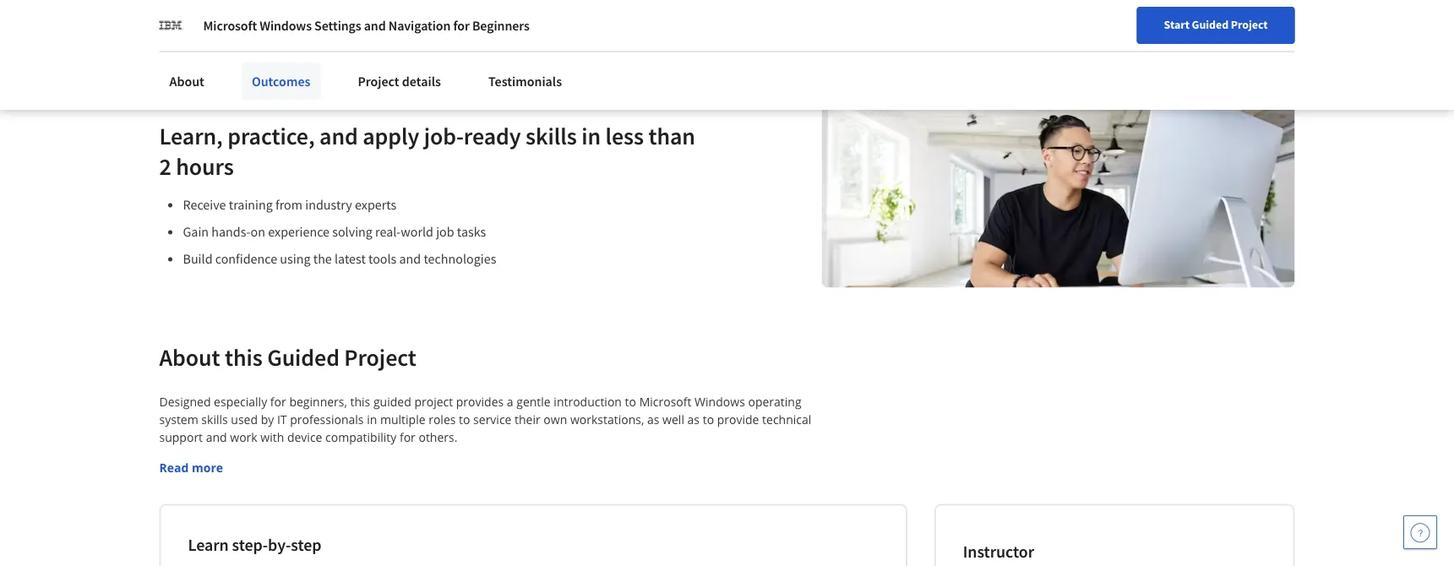 Task type: locate. For each thing, give the bounding box(es) containing it.
0 horizontal spatial windows
[[260, 17, 312, 34]]

on
[[251, 223, 265, 240]]

1 vertical spatial about
[[159, 342, 220, 372]]

microsoft inside designed especially for beginners, this guided project provides a gentle introduction to microsoft windows operating system skills used by it professionals in multiple roles to service their own workstations, as well as to provide technical support and work with device compatibility for others.
[[639, 393, 692, 409]]

project
[[1231, 17, 1268, 32], [358, 73, 399, 90], [344, 342, 416, 372]]

read more
[[159, 459, 223, 475]]

microsoft right ibm icon
[[203, 17, 257, 34]]

0 horizontal spatial skills
[[201, 411, 228, 427]]

1 horizontal spatial in
[[582, 121, 601, 150]]

training
[[229, 196, 273, 213]]

english
[[1130, 19, 1171, 36]]

and left apply
[[319, 121, 358, 150]]

gain
[[183, 223, 209, 240]]

solving
[[332, 223, 373, 240]]

work
[[230, 429, 257, 445]]

about link
[[159, 63, 215, 100]]

in up the compatibility
[[367, 411, 377, 427]]

project
[[414, 393, 453, 409]]

skills
[[526, 121, 577, 150], [201, 411, 228, 427]]

this
[[225, 342, 263, 372], [350, 393, 370, 409]]

0 horizontal spatial this
[[225, 342, 263, 372]]

and
[[364, 17, 386, 34], [319, 121, 358, 150], [399, 250, 421, 267], [206, 429, 227, 445]]

hours
[[176, 151, 234, 181]]

confidence
[[215, 250, 277, 267]]

in inside designed especially for beginners, this guided project provides a gentle introduction to microsoft windows operating system skills used by it professionals in multiple roles to service their own workstations, as well as to provide technical support and work with device compatibility for others.
[[367, 411, 377, 427]]

project left details
[[358, 73, 399, 90]]

0 vertical spatial in
[[582, 121, 601, 150]]

0 vertical spatial about
[[169, 73, 204, 90]]

1 horizontal spatial microsoft
[[639, 393, 692, 409]]

windows left settings
[[260, 17, 312, 34]]

about up learn,
[[169, 73, 204, 90]]

beginners
[[472, 17, 530, 34]]

and left work
[[206, 429, 227, 445]]

apply
[[363, 121, 419, 150]]

designed
[[159, 393, 211, 409]]

tasks
[[457, 223, 486, 240]]

ibm image
[[159, 14, 183, 37]]

guided up beginners, at the bottom of page
[[267, 342, 340, 372]]

instructor
[[963, 541, 1034, 562]]

as right well
[[688, 411, 700, 427]]

about up the designed
[[159, 342, 220, 372]]

0 horizontal spatial in
[[367, 411, 377, 427]]

0 vertical spatial for
[[453, 17, 470, 34]]

job-
[[424, 121, 464, 150]]

to left provide
[[703, 411, 714, 427]]

more
[[192, 459, 223, 475]]

details
[[402, 73, 441, 90]]

and inside designed especially for beginners, this guided project provides a gentle introduction to microsoft windows operating system skills used by it professionals in multiple roles to service their own workstations, as well as to provide technical support and work with device compatibility for others.
[[206, 429, 227, 445]]

about this guided project
[[159, 342, 416, 372]]

and right settings
[[364, 17, 386, 34]]

1 horizontal spatial windows
[[695, 393, 745, 409]]

about for about this guided project
[[159, 342, 220, 372]]

2 horizontal spatial for
[[453, 17, 470, 34]]

2 as from the left
[[688, 411, 700, 427]]

microsoft up well
[[639, 393, 692, 409]]

support
[[159, 429, 203, 445]]

this up especially
[[225, 342, 263, 372]]

testimonials
[[488, 73, 562, 90]]

outcomes link
[[242, 63, 321, 100]]

using
[[280, 250, 311, 267]]

microsoft
[[203, 17, 257, 34], [639, 393, 692, 409]]

1 horizontal spatial as
[[688, 411, 700, 427]]

for left beginners
[[453, 17, 470, 34]]

start
[[1164, 17, 1190, 32]]

1 vertical spatial windows
[[695, 393, 745, 409]]

used
[[231, 411, 258, 427]]

own
[[544, 411, 567, 427]]

to right roles
[[459, 411, 470, 427]]

from
[[276, 196, 303, 213]]

guided right "start"
[[1192, 17, 1229, 32]]

it
[[277, 411, 287, 427]]

1 vertical spatial guided
[[267, 342, 340, 372]]

learn,
[[159, 121, 223, 150]]

skills inside designed especially for beginners, this guided project provides a gentle introduction to microsoft windows operating system skills used by it professionals in multiple roles to service their own workstations, as well as to provide technical support and work with device compatibility for others.
[[201, 411, 228, 427]]

windows
[[260, 17, 312, 34], [695, 393, 745, 409]]

a
[[507, 393, 514, 409]]

about for about
[[169, 73, 204, 90]]

gentle
[[517, 393, 551, 409]]

0 vertical spatial guided
[[1192, 17, 1229, 32]]

for up "it"
[[270, 393, 286, 409]]

0 vertical spatial microsoft
[[203, 17, 257, 34]]

2 vertical spatial for
[[400, 429, 416, 445]]

0 horizontal spatial guided
[[267, 342, 340, 372]]

2 vertical spatial project
[[344, 342, 416, 372]]

receive
[[183, 196, 226, 213]]

technologies
[[424, 250, 496, 267]]

help center image
[[1410, 522, 1431, 543]]

as
[[647, 411, 660, 427], [688, 411, 700, 427]]

windows up provide
[[695, 393, 745, 409]]

introduction
[[554, 393, 622, 409]]

build
[[183, 250, 213, 267]]

1 horizontal spatial this
[[350, 393, 370, 409]]

operating
[[748, 393, 802, 409]]

project right "start"
[[1231, 17, 1268, 32]]

in
[[582, 121, 601, 150], [367, 411, 377, 427]]

step
[[291, 534, 322, 555]]

by
[[261, 411, 274, 427]]

0 vertical spatial project
[[1231, 17, 1268, 32]]

windows inside designed especially for beginners, this guided project provides a gentle introduction to microsoft windows operating system skills used by it professionals in multiple roles to service their own workstations, as well as to provide technical support and work with device compatibility for others.
[[695, 393, 745, 409]]

beginners,
[[289, 393, 347, 409]]

their
[[515, 411, 541, 427]]

as left well
[[647, 411, 660, 427]]

1 vertical spatial in
[[367, 411, 377, 427]]

english button
[[1100, 0, 1202, 55]]

learn step-by-step
[[188, 534, 322, 555]]

None search field
[[241, 11, 647, 44]]

this left guided
[[350, 393, 370, 409]]

for
[[453, 17, 470, 34], [270, 393, 286, 409], [400, 429, 416, 445]]

guided
[[1192, 17, 1229, 32], [267, 342, 340, 372]]

for down multiple
[[400, 429, 416, 445]]

especially
[[214, 393, 267, 409]]

skills left used
[[201, 411, 228, 427]]

service
[[473, 411, 512, 427]]

1 vertical spatial skills
[[201, 411, 228, 427]]

0 vertical spatial skills
[[526, 121, 577, 150]]

step-
[[232, 534, 268, 555]]

0 vertical spatial this
[[225, 342, 263, 372]]

to
[[625, 393, 636, 409], [459, 411, 470, 427], [703, 411, 714, 427]]

in left less
[[582, 121, 601, 150]]

read
[[159, 459, 189, 475]]

compatibility
[[325, 429, 397, 445]]

1 vertical spatial this
[[350, 393, 370, 409]]

1 vertical spatial microsoft
[[639, 393, 692, 409]]

in inside learn, practice, and apply job-ready skills in less than 2 hours
[[582, 121, 601, 150]]

with
[[261, 429, 284, 445]]

project up guided
[[344, 342, 416, 372]]

0 horizontal spatial microsoft
[[203, 17, 257, 34]]

project details link
[[348, 63, 451, 100]]

1 horizontal spatial guided
[[1192, 17, 1229, 32]]

1 vertical spatial for
[[270, 393, 286, 409]]

about
[[169, 73, 204, 90], [159, 342, 220, 372]]

0 horizontal spatial as
[[647, 411, 660, 427]]

to up the workstations,
[[625, 393, 636, 409]]

1 horizontal spatial skills
[[526, 121, 577, 150]]

skills right ready
[[526, 121, 577, 150]]

outcomes
[[252, 73, 310, 90]]

workstations,
[[570, 411, 644, 427]]



Task type: describe. For each thing, give the bounding box(es) containing it.
ready
[[464, 121, 521, 150]]

1 horizontal spatial to
[[625, 393, 636, 409]]

navigation
[[389, 17, 451, 34]]

0 horizontal spatial for
[[270, 393, 286, 409]]

than
[[649, 121, 695, 150]]

testimonials link
[[478, 63, 572, 100]]

and right tools
[[399, 250, 421, 267]]

project inside button
[[1231, 17, 1268, 32]]

microsoft windows settings and navigation for beginners
[[203, 17, 530, 34]]

world
[[401, 223, 434, 240]]

system
[[159, 411, 198, 427]]

show notifications image
[[1226, 21, 1247, 41]]

2
[[159, 151, 171, 181]]

1 as from the left
[[647, 411, 660, 427]]

by-
[[268, 534, 291, 555]]

industry
[[305, 196, 352, 213]]

experts
[[355, 196, 397, 213]]

2 horizontal spatial to
[[703, 411, 714, 427]]

and inside learn, practice, and apply job-ready skills in less than 2 hours
[[319, 121, 358, 150]]

latest
[[335, 250, 366, 267]]

learn
[[188, 534, 229, 555]]

job
[[436, 223, 454, 240]]

technical
[[762, 411, 812, 427]]

tools
[[368, 250, 397, 267]]

read more button
[[159, 458, 223, 476]]

receive training from industry experts
[[183, 196, 397, 213]]

designed especially for beginners, this guided project provides a gentle introduction to microsoft windows operating system skills used by it professionals in multiple roles to service their own workstations, as well as to provide technical support and work with device compatibility for others.
[[159, 393, 815, 445]]

device
[[287, 429, 322, 445]]

provides
[[456, 393, 504, 409]]

hands-
[[212, 223, 251, 240]]

skills inside learn, practice, and apply job-ready skills in less than 2 hours
[[526, 121, 577, 150]]

guided
[[373, 393, 411, 409]]

less
[[605, 121, 644, 150]]

1 vertical spatial project
[[358, 73, 399, 90]]

1 horizontal spatial for
[[400, 429, 416, 445]]

real-
[[375, 223, 401, 240]]

provide
[[717, 411, 759, 427]]

multiple
[[380, 411, 426, 427]]

the
[[313, 250, 332, 267]]

guided inside button
[[1192, 17, 1229, 32]]

start guided project
[[1164, 17, 1268, 32]]

project details
[[358, 73, 441, 90]]

others.
[[419, 429, 458, 445]]

0 horizontal spatial to
[[459, 411, 470, 427]]

practice,
[[228, 121, 315, 150]]

this inside designed especially for beginners, this guided project provides a gentle introduction to microsoft windows operating system skills used by it professionals in multiple roles to service their own workstations, as well as to provide technical support and work with device compatibility for others.
[[350, 393, 370, 409]]

roles
[[429, 411, 456, 427]]

build confidence using the latest tools and technologies
[[183, 250, 496, 267]]

coursera enterprise logos image
[[918, 0, 1256, 7]]

well
[[663, 411, 684, 427]]

experience
[[268, 223, 330, 240]]

professionals
[[290, 411, 364, 427]]

settings
[[314, 17, 361, 34]]

0 vertical spatial windows
[[260, 17, 312, 34]]

learn, practice, and apply job-ready skills in less than 2 hours
[[159, 121, 695, 181]]

start guided project button
[[1137, 7, 1295, 44]]

gain hands-on experience solving real-world job tasks
[[183, 223, 486, 240]]



Task type: vqa. For each thing, say whether or not it's contained in the screenshot.
Learn from Top Universities associated with Diploma
no



